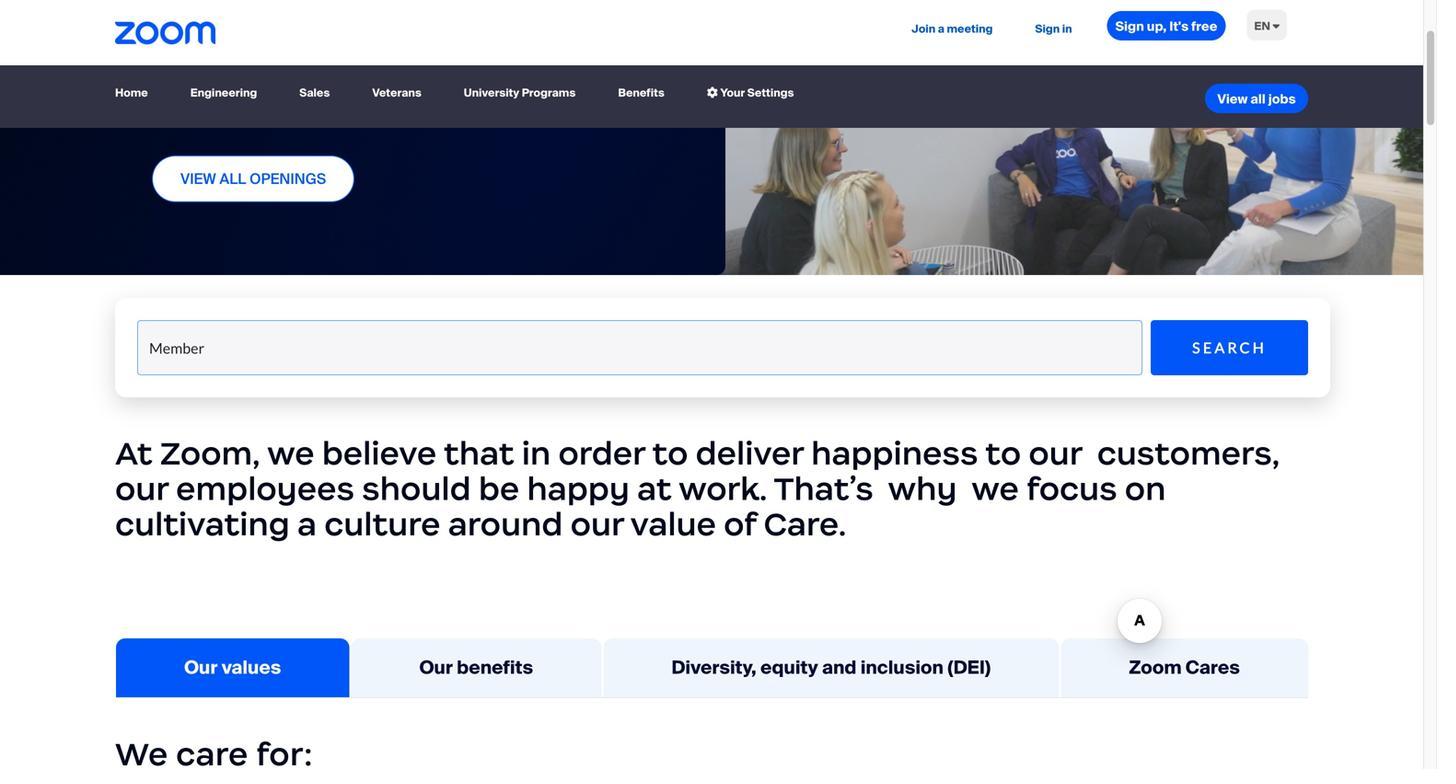 Task type: describe. For each thing, give the bounding box(es) containing it.
2 horizontal spatial our
[[1029, 434, 1082, 474]]

diversity, equity and inclusion (dei)
[[672, 657, 991, 680]]

around
[[448, 504, 563, 544]]

search button
[[1151, 320, 1308, 376]]

cog image
[[707, 87, 718, 98]]

view all jobs
[[1218, 91, 1296, 108]]

should
[[362, 469, 471, 509]]

sign in
[[1035, 22, 1072, 36]]

sign up, it's free link
[[1107, 11, 1226, 41]]

values
[[222, 657, 281, 680]]

sign in link
[[1028, 0, 1080, 58]]

join a meeting
[[912, 22, 993, 36]]

2 to from the left
[[986, 434, 1021, 474]]

university programs
[[464, 86, 576, 100]]

our values
[[184, 657, 281, 680]]

sales link
[[292, 77, 337, 109]]

connections
[[152, 29, 462, 89]]

all
[[1251, 91, 1266, 108]]

en button
[[1240, 0, 1295, 53]]

0 vertical spatial work.
[[566, 99, 602, 118]]

university programs link
[[457, 77, 583, 109]]

meeting
[[947, 22, 993, 36]]

it's
[[1170, 18, 1189, 35]]

build
[[152, 0, 274, 36]]

view all openings
[[180, 169, 326, 189]]

inclusion
[[861, 657, 944, 680]]

engineering link
[[183, 77, 265, 109]]

free
[[1192, 18, 1218, 35]]

0 horizontal spatial in
[[204, 99, 216, 118]]

work. inside "at zoom, we believe that in order to deliver happiness to our  customers, our employees should be happy at work. that's  why  we focus on cultivating a culture around our value of care."
[[679, 469, 767, 509]]

home link
[[115, 77, 155, 109]]

up,
[[1147, 18, 1167, 35]]

cares
[[1186, 657, 1240, 680]]

culture
[[324, 504, 441, 544]]

openings
[[250, 169, 326, 189]]

home
[[115, 86, 148, 100]]

diversity,
[[672, 657, 757, 680]]

we
[[267, 434, 315, 474]]

care.
[[764, 504, 846, 544]]

en
[[1255, 19, 1271, 33]]

programs
[[522, 86, 576, 100]]

focus
[[1027, 469, 1118, 509]]

changing
[[394, 99, 457, 118]]

meaningful
[[285, 0, 556, 36]]

way
[[486, 99, 512, 118]]

people
[[515, 99, 563, 118]]

all
[[220, 169, 246, 189]]

at
[[115, 434, 152, 474]]

veterans
[[372, 86, 422, 100]]

1 to from the left
[[652, 434, 688, 474]]

benefits
[[618, 86, 665, 100]]

view all jobs link
[[1205, 84, 1308, 113]]

view
[[1218, 91, 1248, 108]]

value
[[630, 504, 716, 544]]

sign up, it's free
[[1116, 18, 1218, 35]]

caret down image
[[1273, 20, 1280, 31]]

your settings
[[718, 86, 794, 100]]

our for our benefits
[[419, 657, 453, 680]]

be
[[479, 469, 520, 509]]

believe
[[322, 434, 437, 474]]

our for our values
[[184, 657, 218, 680]]

sign for sign up, it's free
[[1116, 18, 1144, 35]]

on
[[1125, 469, 1166, 509]]

in inside "at zoom, we believe that in order to deliver happiness to our  customers, our employees should be happy at work. that's  why  we focus on cultivating a culture around our value of care."
[[522, 434, 551, 474]]

that
[[444, 434, 514, 474]]

at
[[637, 469, 672, 509]]

a inside "at zoom, we believe that in order to deliver happiness to our  customers, our employees should be happy at work. that's  why  we focus on cultivating a culture around our value of care."
[[297, 504, 317, 544]]

zoom cares
[[1129, 657, 1240, 680]]



Task type: locate. For each thing, give the bounding box(es) containing it.
veterans link
[[365, 77, 429, 109]]

0 horizontal spatial and
[[365, 99, 391, 118]]

join for join a meeting
[[912, 22, 936, 36]]

join for join us in connecting the world and changing the way people work.
[[152, 99, 181, 118]]

1 our from the left
[[184, 657, 218, 680]]

to left focus
[[986, 434, 1021, 474]]

connecting
[[219, 99, 296, 118]]

in left up,
[[1062, 22, 1072, 36]]

in right us
[[204, 99, 216, 118]]

university
[[464, 86, 519, 100]]

sign
[[1116, 18, 1144, 35], [1035, 22, 1060, 36]]

build meaningful connections
[[152, 0, 556, 89]]

sign right meeting
[[1035, 22, 1060, 36]]

to right order
[[652, 434, 688, 474]]

join us in connecting the world and changing the way people work.
[[152, 99, 602, 118]]

our left values
[[184, 657, 218, 680]]

the
[[299, 99, 321, 118], [461, 99, 483, 118]]

our benefits
[[419, 657, 533, 680]]

order
[[558, 434, 645, 474]]

1 horizontal spatial and
[[822, 657, 857, 680]]

1 horizontal spatial our
[[419, 657, 453, 680]]

1 horizontal spatial work.
[[679, 469, 767, 509]]

benefits link
[[611, 77, 672, 109]]

a
[[938, 22, 945, 36], [297, 504, 317, 544]]

1 vertical spatial work.
[[679, 469, 767, 509]]

0 vertical spatial and
[[365, 99, 391, 118]]

the left way
[[461, 99, 483, 118]]

deliver
[[696, 434, 804, 474]]

the left world
[[299, 99, 321, 118]]

to
[[652, 434, 688, 474], [986, 434, 1021, 474]]

zoom,
[[160, 434, 260, 474]]

0 vertical spatial join
[[912, 22, 936, 36]]

your settings link
[[700, 77, 802, 109]]

sign left up,
[[1116, 18, 1144, 35]]

1 horizontal spatial to
[[986, 434, 1021, 474]]

search
[[1193, 339, 1267, 357]]

join inside join a meeting link
[[912, 22, 936, 36]]

2 vertical spatial in
[[522, 434, 551, 474]]

video player region
[[712, 0, 1424, 275]]

1 horizontal spatial the
[[461, 99, 483, 118]]

of
[[724, 504, 756, 544]]

0 horizontal spatial work.
[[566, 99, 602, 118]]

happy
[[527, 469, 630, 509]]

happiness
[[811, 434, 978, 474]]

employees
[[176, 469, 354, 509]]

join left us
[[152, 99, 181, 118]]

1 horizontal spatial in
[[522, 434, 551, 474]]

equity
[[761, 657, 818, 680]]

0 horizontal spatial the
[[299, 99, 321, 118]]

your
[[720, 86, 745, 100]]

and right 'equity'
[[822, 657, 857, 680]]

2 the from the left
[[461, 99, 483, 118]]

sign for sign in
[[1035, 22, 1060, 36]]

a left meeting
[[938, 22, 945, 36]]

2 our from the left
[[419, 657, 453, 680]]

1 horizontal spatial a
[[938, 22, 945, 36]]

in right be
[[522, 434, 551, 474]]

benefits
[[457, 657, 533, 680]]

join
[[912, 22, 936, 36], [152, 99, 181, 118]]

1 vertical spatial a
[[297, 504, 317, 544]]

and
[[365, 99, 391, 118], [822, 657, 857, 680]]

2 horizontal spatial in
[[1062, 22, 1072, 36]]

our
[[1029, 434, 1082, 474], [115, 469, 168, 509], [571, 504, 624, 544]]

view all openings link
[[152, 156, 355, 203]]

join left meeting
[[912, 22, 936, 36]]

world
[[325, 99, 362, 118]]

in
[[1062, 22, 1072, 36], [204, 99, 216, 118], [522, 434, 551, 474]]

0 vertical spatial a
[[938, 22, 945, 36]]

0 horizontal spatial sign
[[1035, 22, 1060, 36]]

1 horizontal spatial our
[[571, 504, 624, 544]]

a down we
[[297, 504, 317, 544]]

(dei)
[[948, 657, 991, 680]]

us
[[184, 99, 200, 118]]

Search by job title, location, department, category, etc. text field
[[137, 320, 1143, 376]]

settings
[[747, 86, 794, 100]]

0 horizontal spatial our
[[184, 657, 218, 680]]

1 the from the left
[[299, 99, 321, 118]]

our left benefits on the bottom of page
[[419, 657, 453, 680]]

and right world
[[365, 99, 391, 118]]

0 vertical spatial in
[[1062, 22, 1072, 36]]

at zoom, we believe that in order to deliver happiness to our  customers, our employees should be happy at work. that's  why  we focus on cultivating a culture around our value of care.
[[115, 434, 1280, 544]]

sales
[[300, 86, 330, 100]]

that's
[[774, 469, 874, 509]]

engineering
[[190, 86, 257, 100]]

1 vertical spatial in
[[204, 99, 216, 118]]

0 horizontal spatial our
[[115, 469, 168, 509]]

1 vertical spatial and
[[822, 657, 857, 680]]

work. right people
[[566, 99, 602, 118]]

jobs
[[1269, 91, 1296, 108]]

1 vertical spatial join
[[152, 99, 181, 118]]

1 horizontal spatial join
[[912, 22, 936, 36]]

work. right at
[[679, 469, 767, 509]]

zoom
[[1129, 657, 1182, 680]]

0 horizontal spatial to
[[652, 434, 688, 474]]

1 horizontal spatial sign
[[1116, 18, 1144, 35]]

0 horizontal spatial a
[[297, 504, 317, 544]]

join a meeting link
[[904, 0, 1000, 58]]

0 horizontal spatial join
[[152, 99, 181, 118]]

cultivating
[[115, 504, 290, 544]]

view
[[180, 169, 216, 189]]

work.
[[566, 99, 602, 118], [679, 469, 767, 509]]

our
[[184, 657, 218, 680], [419, 657, 453, 680]]



Task type: vqa. For each thing, say whether or not it's contained in the screenshot.
Settings
yes



